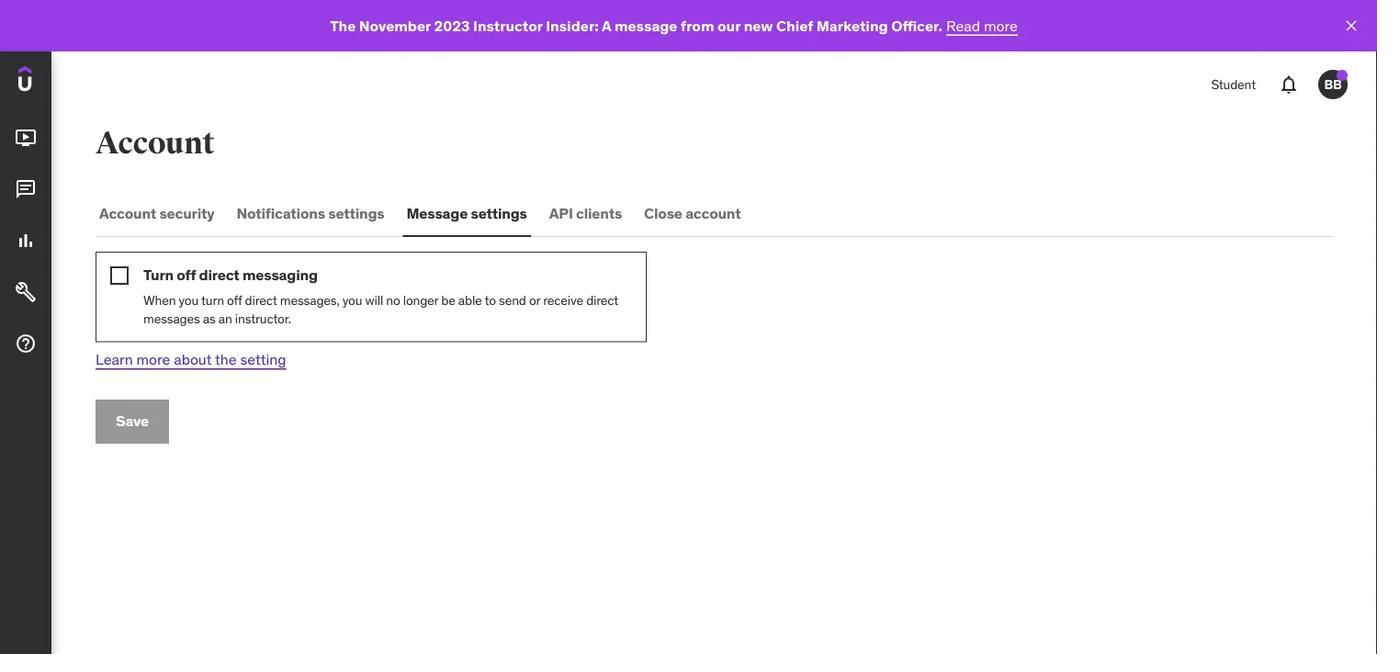 Task type: locate. For each thing, give the bounding box(es) containing it.
security
[[159, 203, 215, 222]]

account left security
[[99, 203, 156, 222]]

november
[[359, 16, 431, 35]]

1 horizontal spatial settings
[[471, 203, 527, 222]]

account security
[[99, 203, 215, 222]]

clients
[[576, 203, 622, 222]]

1 settings from the left
[[328, 203, 385, 222]]

0 vertical spatial medium image
[[15, 127, 37, 149]]

turn
[[143, 266, 174, 284]]

medium image
[[15, 127, 37, 149], [15, 230, 37, 252], [15, 281, 37, 303]]

medium image
[[15, 178, 37, 201], [15, 333, 37, 355]]

0 horizontal spatial you
[[179, 292, 199, 309]]

1 horizontal spatial you
[[343, 292, 362, 309]]

1 vertical spatial account
[[99, 203, 156, 222]]

settings for notifications settings
[[328, 203, 385, 222]]

more right "read"
[[984, 16, 1018, 35]]

or
[[529, 292, 540, 309]]

1 horizontal spatial direct
[[245, 292, 277, 309]]

officer.
[[892, 16, 943, 35]]

save
[[116, 412, 149, 431]]

settings inside button
[[471, 203, 527, 222]]

you left will
[[343, 292, 362, 309]]

insider:
[[546, 16, 599, 35]]

0 vertical spatial account
[[96, 124, 215, 162]]

settings right the message
[[471, 203, 527, 222]]

bb
[[1325, 76, 1342, 92]]

direct right receive
[[587, 292, 619, 309]]

no
[[386, 292, 400, 309]]

an
[[219, 310, 232, 327]]

direct
[[199, 266, 239, 284], [245, 292, 277, 309], [587, 292, 619, 309]]

direct up turn
[[199, 266, 239, 284]]

1 horizontal spatial off
[[227, 292, 242, 309]]

more
[[984, 16, 1018, 35], [136, 350, 170, 369]]

2023
[[434, 16, 470, 35]]

longer
[[403, 292, 439, 309]]

off up an
[[227, 292, 242, 309]]

bb link
[[1312, 63, 1356, 107]]

learn more about the setting link
[[96, 350, 286, 369]]

account up account security
[[96, 124, 215, 162]]

account for account
[[96, 124, 215, 162]]

1 vertical spatial medium image
[[15, 230, 37, 252]]

more right learn on the bottom
[[136, 350, 170, 369]]

settings inside "button"
[[328, 203, 385, 222]]

0 horizontal spatial direct
[[199, 266, 239, 284]]

account inside account security button
[[99, 203, 156, 222]]

account for account security
[[99, 203, 156, 222]]

setting
[[240, 350, 286, 369]]

0 vertical spatial off
[[177, 266, 196, 284]]

notifications settings button
[[233, 191, 388, 235]]

when
[[143, 292, 176, 309]]

1 horizontal spatial more
[[984, 16, 1018, 35]]

1 you from the left
[[179, 292, 199, 309]]

messaging
[[243, 266, 318, 284]]

you left turn
[[179, 292, 199, 309]]

settings right notifications
[[328, 203, 385, 222]]

2 settings from the left
[[471, 203, 527, 222]]

off right "turn"
[[177, 266, 196, 284]]

save button
[[96, 400, 169, 444]]

account
[[96, 124, 215, 162], [99, 203, 156, 222]]

direct up "instructor."
[[245, 292, 277, 309]]

you
[[179, 292, 199, 309], [343, 292, 362, 309]]

be
[[441, 292, 456, 309]]

close image
[[1343, 17, 1361, 35]]

settings
[[328, 203, 385, 222], [471, 203, 527, 222]]

udemy image
[[18, 66, 102, 98]]

2 horizontal spatial direct
[[587, 292, 619, 309]]

close account button
[[641, 191, 745, 235]]

send
[[499, 292, 526, 309]]

close
[[644, 203, 683, 222]]

settings for message settings
[[471, 203, 527, 222]]

off
[[177, 266, 196, 284], [227, 292, 242, 309]]

0 vertical spatial medium image
[[15, 178, 37, 201]]

account security button
[[96, 191, 218, 235]]

api clients
[[549, 203, 622, 222]]

0 horizontal spatial settings
[[328, 203, 385, 222]]

1 vertical spatial medium image
[[15, 333, 37, 355]]

2 vertical spatial medium image
[[15, 281, 37, 303]]

a
[[602, 16, 612, 35]]

student link
[[1201, 63, 1267, 107]]

1 vertical spatial more
[[136, 350, 170, 369]]

message settings
[[407, 203, 527, 222]]

small image
[[110, 267, 129, 285]]

close account
[[644, 203, 741, 222]]

2 medium image from the top
[[15, 230, 37, 252]]



Task type: vqa. For each thing, say whether or not it's contained in the screenshot.
the Read in the right of the page
yes



Task type: describe. For each thing, give the bounding box(es) containing it.
you have alerts image
[[1337, 70, 1348, 81]]

message
[[615, 16, 678, 35]]

1 medium image from the top
[[15, 127, 37, 149]]

messages
[[143, 310, 200, 327]]

our
[[718, 16, 741, 35]]

learn more about the setting
[[96, 350, 286, 369]]

api
[[549, 203, 573, 222]]

3 medium image from the top
[[15, 281, 37, 303]]

account
[[686, 203, 741, 222]]

chief
[[777, 16, 814, 35]]

notifications image
[[1279, 74, 1301, 96]]

message settings button
[[403, 191, 531, 235]]

0 horizontal spatial off
[[177, 266, 196, 284]]

1 medium image from the top
[[15, 178, 37, 201]]

student
[[1212, 76, 1256, 93]]

instructor.
[[235, 310, 291, 327]]

receive
[[543, 292, 584, 309]]

notifications
[[237, 203, 325, 222]]

will
[[365, 292, 383, 309]]

0 horizontal spatial more
[[136, 350, 170, 369]]

the november 2023 instructor insider: a message from our new chief marketing officer. read more
[[330, 16, 1018, 35]]

2 you from the left
[[343, 292, 362, 309]]

2 medium image from the top
[[15, 333, 37, 355]]

marketing
[[817, 16, 888, 35]]

1 vertical spatial off
[[227, 292, 242, 309]]

turn off direct messaging when you turn off direct messages, you will no longer be able to send or receive direct messages as an instructor.
[[143, 266, 619, 327]]

able
[[458, 292, 482, 309]]

instructor
[[473, 16, 543, 35]]

from
[[681, 16, 715, 35]]

0 vertical spatial more
[[984, 16, 1018, 35]]

read
[[947, 16, 981, 35]]

messages,
[[280, 292, 340, 309]]

notifications settings
[[237, 203, 385, 222]]

about
[[174, 350, 212, 369]]

the
[[330, 16, 356, 35]]

the
[[215, 350, 237, 369]]

turn
[[201, 292, 224, 309]]

learn
[[96, 350, 133, 369]]

to
[[485, 292, 496, 309]]

new
[[744, 16, 773, 35]]

as
[[203, 310, 216, 327]]

message
[[407, 203, 468, 222]]

api clients button
[[546, 191, 626, 235]]



